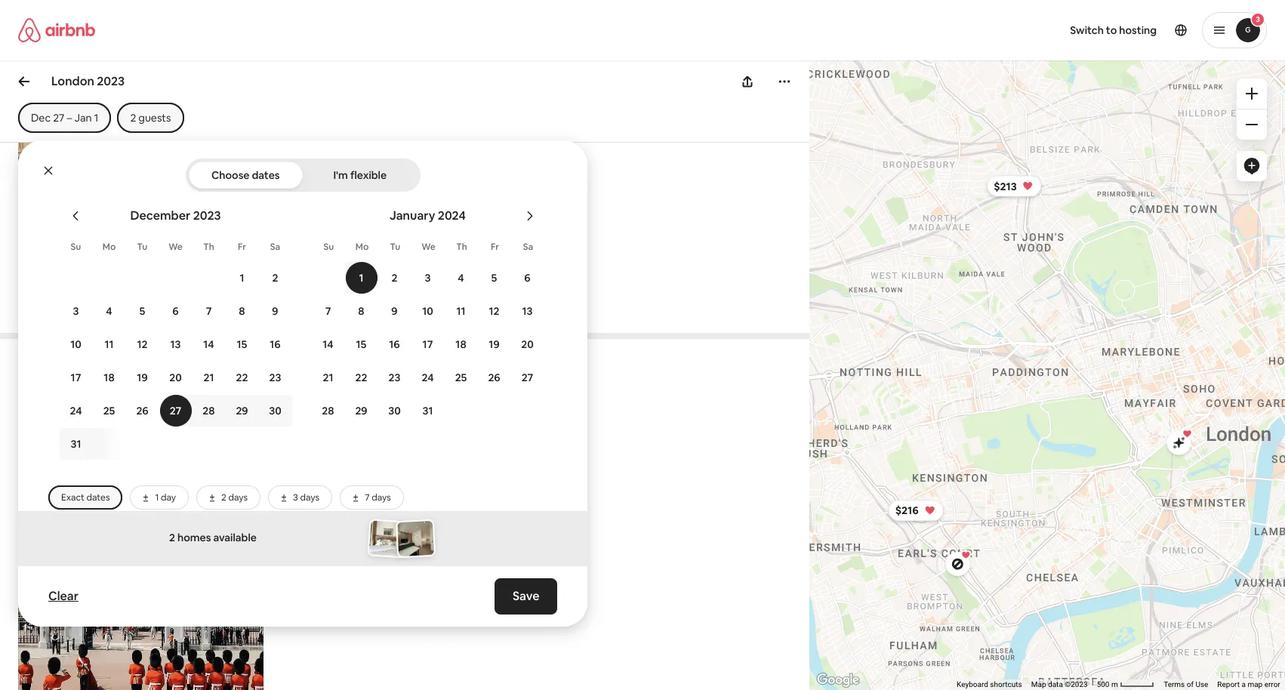 Task type: describe. For each thing, give the bounding box(es) containing it.
days for 3 days
[[300, 492, 320, 504]]

available
[[213, 531, 257, 545]]

0 horizontal spatial 4 button
[[93, 295, 126, 327]]

report a map error link
[[1218, 681, 1281, 689]]

2 30 button from the left
[[378, 395, 411, 427]]

1 vertical spatial 11 button
[[93, 329, 126, 360]]

1 horizontal spatial 7
[[325, 304, 331, 318]]

2 16 from the left
[[389, 338, 400, 351]]

days for 7 days
[[372, 492, 391, 504]]

1 horizontal spatial 4 button
[[444, 262, 478, 294]]

exact
[[61, 492, 84, 504]]

1 vertical spatial 5 button
[[126, 295, 159, 327]]

shortcuts
[[991, 681, 1023, 689]]

zoom out image
[[1246, 119, 1258, 131]]

1 th from the left
[[203, 241, 214, 253]]

1 horizontal spatial 17 button
[[411, 329, 444, 360]]

data
[[1049, 681, 1063, 689]]

1 horizontal spatial 13
[[522, 304, 533, 318]]

1 horizontal spatial 24
[[422, 371, 434, 384]]

3 days
[[293, 492, 320, 504]]

23 for 2nd 23 button from the right
[[269, 371, 281, 384]]

experiences
[[18, 375, 114, 396]]

2 2 button from the left
[[378, 262, 411, 294]]

500
[[1097, 681, 1110, 689]]

google map
including 3 saved stays. region
[[641, 37, 1285, 690]]

1 horizontal spatial 19
[[489, 338, 500, 351]]

report
[[1218, 681, 1240, 689]]

dec 27 – jan 1 button
[[18, 103, 111, 133]]

days for 2 days
[[228, 492, 248, 504]]

27 for 27 button to the top
[[522, 371, 533, 384]]

i'm flexible button
[[303, 162, 417, 189]]

0 horizontal spatial 3
[[73, 304, 79, 318]]

2 mo from the left
[[356, 241, 369, 253]]

0 horizontal spatial 18 button
[[93, 362, 126, 393]]

0 horizontal spatial 24 button
[[59, 395, 93, 427]]

1 tu from the left
[[137, 241, 148, 253]]

1 sa from the left
[[270, 241, 280, 253]]

day
[[161, 492, 176, 504]]

0 vertical spatial 25
[[455, 371, 467, 384]]

2 21 button from the left
[[312, 362, 345, 393]]

1 mo from the left
[[103, 241, 116, 253]]

8 for 1st the 8 button from left
[[239, 304, 245, 318]]

of
[[1187, 681, 1194, 689]]

20 for the rightmost 20 button
[[521, 338, 534, 351]]

map data ©2023
[[1032, 681, 1088, 689]]

january 2024
[[390, 208, 466, 224]]

0 horizontal spatial 19
[[137, 371, 148, 384]]

1 horizontal spatial 19 button
[[478, 329, 511, 360]]

earl's
[[92, 227, 119, 241]]

2 th from the left
[[456, 241, 467, 253]]

500 m button
[[1093, 680, 1160, 690]]

2 horizontal spatial 7
[[365, 492, 370, 504]]

2 8 button from the left
[[345, 295, 378, 327]]

0 vertical spatial 5 button
[[478, 262, 511, 294]]

0 vertical spatial 31
[[423, 404, 433, 418]]

27 for bottom 27 button
[[170, 404, 181, 418]]

0 vertical spatial 26 button
[[478, 362, 511, 393]]

0 horizontal spatial 3 button
[[59, 295, 93, 327]]

10 for top 10 button
[[422, 304, 433, 318]]

1 vertical spatial 31 button
[[59, 428, 123, 460]]

save
[[512, 588, 539, 604]]

1 horizontal spatial 11
[[457, 304, 466, 318]]

$213 button
[[987, 176, 1042, 197]]

1 2 button from the left
[[259, 262, 292, 294]]

1 vertical spatial 31
[[71, 437, 81, 451]]

22 for 2nd 22 button
[[355, 371, 367, 384]]

apartment
[[18, 227, 78, 241]]

12 for leftmost 12 button
[[137, 338, 148, 351]]

1 vertical spatial 19 button
[[126, 362, 159, 393]]

report a map error
[[1218, 681, 1281, 689]]

2 14 button from the left
[[312, 329, 345, 360]]

m
[[1112, 681, 1119, 689]]

1 horizontal spatial 5
[[491, 271, 497, 285]]

1 vertical spatial 24
[[70, 404, 82, 418]]

1 su from the left
[[71, 241, 81, 253]]

flexible
[[350, 168, 387, 182]]

1 1 button from the left
[[225, 262, 259, 294]]

0 vertical spatial 27 button
[[511, 362, 544, 393]]

0 vertical spatial 6
[[524, 271, 531, 285]]

in
[[80, 227, 89, 241]]

map
[[1248, 681, 1263, 689]]

1 7 button from the left
[[192, 295, 225, 327]]

terms of use link
[[1164, 681, 1209, 689]]

$213
[[994, 179, 1017, 193]]

1 horizontal spatial 18 button
[[444, 329, 478, 360]]

1 vertical spatial 27 button
[[159, 395, 192, 427]]

1 inside dropdown button
[[94, 111, 98, 125]]

21 for second 21 button from the left
[[323, 371, 333, 384]]

choose
[[211, 168, 250, 182]]

10 for the bottommost 10 button
[[70, 338, 81, 351]]

a
[[1242, 681, 1246, 689]]

1 vertical spatial 20 button
[[159, 362, 192, 393]]

0 horizontal spatial 25 button
[[93, 395, 126, 427]]

17 for the rightmost the 17 button
[[423, 338, 433, 351]]

1 vertical spatial 5
[[139, 304, 145, 318]]

1 vertical spatial 10 button
[[59, 329, 93, 360]]

0 vertical spatial 31 button
[[411, 395, 444, 427]]

choose dates button
[[188, 162, 303, 189]]

dates for choose dates
[[252, 168, 280, 182]]

1 horizontal spatial 3
[[293, 492, 298, 504]]

zoom in image
[[1246, 88, 1258, 100]]

1 30 from the left
[[269, 404, 282, 418]]

1 14 from the left
[[203, 338, 214, 351]]

december
[[130, 208, 191, 224]]

2 horizontal spatial 3
[[425, 271, 431, 285]]

2 homes available
[[169, 531, 257, 545]]

17 for leftmost the 17 button
[[71, 371, 81, 384]]

2 23 button from the left
[[378, 362, 411, 393]]

0 horizontal spatial 17 button
[[59, 362, 93, 393]]

1 vertical spatial 26
[[136, 404, 149, 418]]

i'm flexible
[[333, 168, 387, 182]]

error
[[1265, 681, 1281, 689]]

calendar application
[[43, 192, 1062, 474]]

1 horizontal spatial 25 button
[[444, 362, 478, 393]]

©2023
[[1065, 681, 1088, 689]]

dec
[[31, 111, 51, 125]]

0 vertical spatial 3 button
[[411, 262, 444, 294]]

0 vertical spatial 10 button
[[411, 295, 444, 327]]

2 days
[[221, 492, 248, 504]]

1 horizontal spatial 11 button
[[444, 295, 478, 327]]

choose dates
[[211, 168, 280, 182]]

0 horizontal spatial 13 button
[[159, 329, 192, 360]]

2 we from the left
[[422, 241, 436, 253]]

use
[[1196, 681, 1209, 689]]

1 14 button from the left
[[192, 329, 225, 360]]

0 horizontal spatial 11
[[105, 338, 114, 351]]

jan
[[74, 111, 92, 125]]

2 15 from the left
[[356, 338, 367, 351]]

0 horizontal spatial 7
[[206, 304, 212, 318]]

dates for exact dates
[[86, 492, 110, 504]]

apartment in earl's court
[[18, 227, 153, 241]]

28 for second 28 button
[[322, 404, 334, 418]]

$216
[[896, 504, 919, 518]]

clear
[[48, 588, 78, 604]]

january
[[390, 208, 435, 224]]



Task type: vqa. For each thing, say whether or not it's contained in the screenshot.


Task type: locate. For each thing, give the bounding box(es) containing it.
0 horizontal spatial 12
[[137, 338, 148, 351]]

8 button
[[225, 295, 259, 327], [345, 295, 378, 327]]

1 28 from the left
[[203, 404, 215, 418]]

i'm
[[333, 168, 348, 182]]

3
[[425, 271, 431, 285], [73, 304, 79, 318], [293, 492, 298, 504]]

1 horizontal spatial 31
[[423, 404, 433, 418]]

tab list containing choose dates
[[188, 159, 417, 192]]

1 vertical spatial 18
[[104, 371, 115, 384]]

14 button
[[192, 329, 225, 360], [312, 329, 345, 360]]

4
[[458, 271, 464, 285], [106, 304, 112, 318]]

0 horizontal spatial 22
[[236, 371, 248, 384]]

0 horizontal spatial 26
[[136, 404, 149, 418]]

su down i'm
[[324, 241, 334, 253]]

map
[[1032, 681, 1047, 689]]

13
[[522, 304, 533, 318], [170, 338, 181, 351]]

1 horizontal spatial 3 button
[[411, 262, 444, 294]]

1 22 from the left
[[236, 371, 248, 384]]

terms of use
[[1164, 681, 1209, 689]]

2 14 from the left
[[323, 338, 334, 351]]

24
[[422, 371, 434, 384], [70, 404, 82, 418]]

0 vertical spatial 19
[[489, 338, 500, 351]]

0 vertical spatial 4 button
[[444, 262, 478, 294]]

court
[[122, 227, 153, 241]]

mo down i'm flexible
[[356, 241, 369, 253]]

google image
[[814, 671, 863, 690]]

0 vertical spatial 24
[[422, 371, 434, 384]]

2 29 from the left
[[355, 404, 368, 418]]

9 button
[[259, 295, 292, 327], [378, 295, 411, 327]]

28 button
[[192, 395, 225, 427], [312, 395, 345, 427]]

1 horizontal spatial 13 button
[[511, 295, 544, 327]]

1 16 button from the left
[[259, 329, 292, 360]]

2 button
[[259, 262, 292, 294], [378, 262, 411, 294]]

0 horizontal spatial th
[[203, 241, 214, 253]]

0 horizontal spatial 14 button
[[192, 329, 225, 360]]

23 for 1st 23 button from the right
[[389, 371, 401, 384]]

clear button
[[41, 582, 86, 612]]

we down 'december 2023'
[[169, 241, 183, 253]]

0 horizontal spatial 5
[[139, 304, 145, 318]]

1 8 button from the left
[[225, 295, 259, 327]]

2 15 button from the left
[[345, 329, 378, 360]]

1 vertical spatial 20
[[169, 371, 182, 384]]

8
[[239, 304, 245, 318], [358, 304, 365, 318]]

1 horizontal spatial 14
[[323, 338, 334, 351]]

tu
[[137, 241, 148, 253], [390, 241, 401, 253]]

tab list inside dialog
[[188, 159, 417, 192]]

–
[[67, 111, 72, 125]]

2 29 button from the left
[[345, 395, 378, 427]]

profile element
[[661, 0, 1267, 60]]

1 horizontal spatial 10
[[422, 304, 433, 318]]

1 horizontal spatial 12
[[489, 304, 500, 318]]

days right 3 days
[[372, 492, 391, 504]]

1 button
[[225, 262, 259, 294], [345, 262, 378, 294]]

21
[[204, 371, 214, 384], [323, 371, 333, 384]]

0 horizontal spatial 7 button
[[192, 295, 225, 327]]

2 16 button from the left
[[378, 329, 411, 360]]

we down january 2024 on the left of the page
[[422, 241, 436, 253]]

15
[[237, 338, 247, 351], [356, 338, 367, 351]]

1 15 button from the left
[[225, 329, 259, 360]]

5 button
[[478, 262, 511, 294], [126, 295, 159, 327]]

2 7 button from the left
[[312, 295, 345, 327]]

dates right choose
[[252, 168, 280, 182]]

3 right 2 days on the left bottom of the page
[[293, 492, 298, 504]]

8 for second the 8 button from the left
[[358, 304, 365, 318]]

1 29 from the left
[[236, 404, 248, 418]]

2024
[[438, 208, 466, 224]]

2 21 from the left
[[323, 371, 333, 384]]

0 horizontal spatial 28
[[203, 404, 215, 418]]

0 horizontal spatial 13
[[170, 338, 181, 351]]

dec 27 – jan 1
[[31, 111, 98, 125]]

16
[[270, 338, 281, 351], [389, 338, 400, 351]]

29 button
[[225, 395, 259, 427], [345, 395, 378, 427]]

0 vertical spatial 27
[[53, 111, 65, 125]]

days up 'available'
[[228, 492, 248, 504]]

su
[[71, 241, 81, 253], [324, 241, 334, 253]]

keyboard shortcuts
[[957, 681, 1023, 689]]

3 button
[[411, 262, 444, 294], [59, 295, 93, 327]]

days left 7 days
[[300, 492, 320, 504]]

0 vertical spatial 20 button
[[511, 329, 544, 360]]

0 horizontal spatial 30
[[269, 404, 282, 418]]

28 for second 28 button from right
[[203, 404, 215, 418]]

th down the 2024
[[456, 241, 467, 253]]

1 horizontal spatial 28
[[322, 404, 334, 418]]

dialog
[[18, 140, 1062, 627]]

0 vertical spatial 13
[[522, 304, 533, 318]]

0 horizontal spatial 2 button
[[259, 262, 292, 294]]

th down 2023
[[203, 241, 214, 253]]

1 vertical spatial dates
[[86, 492, 110, 504]]

1 horizontal spatial tu
[[390, 241, 401, 253]]

5
[[491, 271, 497, 285], [139, 304, 145, 318]]

terms
[[1164, 681, 1185, 689]]

1 horizontal spatial 9
[[392, 304, 398, 318]]

1 horizontal spatial 8
[[358, 304, 365, 318]]

0 horizontal spatial 25
[[103, 404, 115, 418]]

1 horizontal spatial 23
[[389, 371, 401, 384]]

27 button
[[511, 362, 544, 393], [159, 395, 192, 427]]

3 button up experiences
[[59, 295, 93, 327]]

december 2023
[[130, 208, 221, 224]]

1 horizontal spatial su
[[324, 241, 334, 253]]

500 m
[[1097, 681, 1120, 689]]

1 horizontal spatial sa
[[523, 241, 533, 253]]

7 days
[[365, 492, 391, 504]]

3 days from the left
[[372, 492, 391, 504]]

1 horizontal spatial 7 button
[[312, 295, 345, 327]]

0 horizontal spatial 17
[[71, 371, 81, 384]]

su left earl's
[[71, 241, 81, 253]]

18 for the rightmost 18 button
[[456, 338, 466, 351]]

18 for leftmost 18 button
[[104, 371, 115, 384]]

2 sa from the left
[[523, 241, 533, 253]]

6 button
[[511, 262, 544, 294], [159, 295, 192, 327]]

dates inside button
[[252, 168, 280, 182]]

9 for first 9 button from the left
[[272, 304, 278, 318]]

1 21 from the left
[[204, 371, 214, 384]]

1 horizontal spatial 30
[[388, 404, 401, 418]]

1 vertical spatial 12 button
[[126, 329, 159, 360]]

2 28 button from the left
[[312, 395, 345, 427]]

1 horizontal spatial 20 button
[[511, 329, 544, 360]]

0 horizontal spatial 9 button
[[259, 295, 292, 327]]

0 vertical spatial 12 button
[[478, 295, 511, 327]]

2 22 button from the left
[[345, 362, 378, 393]]

2 28 from the left
[[322, 404, 334, 418]]

22 for first 22 button
[[236, 371, 248, 384]]

0 horizontal spatial 16
[[270, 338, 281, 351]]

tu down december
[[137, 241, 148, 253]]

1 vertical spatial 13
[[170, 338, 181, 351]]

1 vertical spatial 10
[[70, 338, 81, 351]]

26 button
[[478, 362, 511, 393], [126, 395, 159, 427]]

1 horizontal spatial 31 button
[[411, 395, 444, 427]]

1 28 button from the left
[[192, 395, 225, 427]]

1 16 from the left
[[270, 338, 281, 351]]

1 day
[[155, 492, 176, 504]]

1 fr from the left
[[238, 241, 246, 253]]

0 horizontal spatial 4
[[106, 304, 112, 318]]

save button
[[494, 579, 557, 615]]

2 fr from the left
[[491, 241, 499, 253]]

19 button
[[478, 329, 511, 360], [126, 362, 159, 393]]

0 horizontal spatial 10 button
[[59, 329, 93, 360]]

25 button
[[444, 362, 478, 393], [93, 395, 126, 427]]

tu down january
[[390, 241, 401, 253]]

0 vertical spatial 4
[[458, 271, 464, 285]]

0 vertical spatial dates
[[252, 168, 280, 182]]

we
[[169, 241, 183, 253], [422, 241, 436, 253]]

11
[[457, 304, 466, 318], [105, 338, 114, 351]]

1 30 button from the left
[[259, 395, 292, 427]]

1 horizontal spatial 27
[[170, 404, 181, 418]]

tab list
[[188, 159, 417, 192]]

9
[[272, 304, 278, 318], [392, 304, 398, 318]]

23
[[269, 371, 281, 384], [389, 371, 401, 384]]

25
[[455, 371, 467, 384], [103, 404, 115, 418]]

1 horizontal spatial 30 button
[[378, 395, 411, 427]]

1 vertical spatial 12
[[137, 338, 148, 351]]

3 button down january 2024 on the left of the page
[[411, 262, 444, 294]]

20 for the bottom 20 button
[[169, 371, 182, 384]]

1 horizontal spatial 5 button
[[478, 262, 511, 294]]

1 9 from the left
[[272, 304, 278, 318]]

1 vertical spatial 11
[[105, 338, 114, 351]]

exact dates
[[61, 492, 110, 504]]

2 23 from the left
[[389, 371, 401, 384]]

2 22 from the left
[[355, 371, 367, 384]]

31
[[423, 404, 433, 418], [71, 437, 81, 451]]

22
[[236, 371, 248, 384], [355, 371, 367, 384]]

th
[[203, 241, 214, 253], [456, 241, 467, 253]]

0 horizontal spatial 30 button
[[259, 395, 292, 427]]

4 for the leftmost 4 button
[[106, 304, 112, 318]]

2023
[[193, 208, 221, 224]]

1 horizontal spatial 26
[[488, 371, 500, 384]]

1 horizontal spatial 15 button
[[345, 329, 378, 360]]

18
[[456, 338, 466, 351], [104, 371, 115, 384]]

1 29 button from the left
[[225, 395, 259, 427]]

2 tu from the left
[[390, 241, 401, 253]]

add a place to the map image
[[1243, 157, 1261, 175]]

1 horizontal spatial 26 button
[[478, 362, 511, 393]]

1 vertical spatial 17
[[71, 371, 81, 384]]

0 vertical spatial 11 button
[[444, 295, 478, 327]]

1 horizontal spatial 24 button
[[411, 362, 444, 393]]

1 8 from the left
[[239, 304, 245, 318]]

1 horizontal spatial 12 button
[[478, 295, 511, 327]]

21 for 1st 21 button
[[204, 371, 214, 384]]

0 horizontal spatial 6
[[172, 304, 179, 318]]

9 for 1st 9 button from right
[[392, 304, 398, 318]]

keyboard
[[957, 681, 989, 689]]

28
[[203, 404, 215, 418], [322, 404, 334, 418]]

mo
[[103, 241, 116, 253], [356, 241, 369, 253]]

1 horizontal spatial 20
[[521, 338, 534, 351]]

1 vertical spatial 6 button
[[159, 295, 192, 327]]

13 button
[[511, 295, 544, 327], [159, 329, 192, 360]]

1 21 button from the left
[[192, 362, 225, 393]]

2
[[272, 271, 278, 285], [392, 271, 398, 285], [221, 492, 226, 504], [169, 531, 175, 545]]

2 8 from the left
[[358, 304, 365, 318]]

20
[[521, 338, 534, 351], [169, 371, 182, 384]]

2 su from the left
[[324, 241, 334, 253]]

1 horizontal spatial 23 button
[[378, 362, 411, 393]]

4 button
[[444, 262, 478, 294], [93, 295, 126, 327]]

0 horizontal spatial 8 button
[[225, 295, 259, 327]]

1 vertical spatial 26 button
[[126, 395, 159, 427]]

1 23 button from the left
[[259, 362, 292, 393]]

0 horizontal spatial 21 button
[[192, 362, 225, 393]]

0 horizontal spatial 15
[[237, 338, 247, 351]]

1 23 from the left
[[269, 371, 281, 384]]

2 9 from the left
[[392, 304, 398, 318]]

1 22 button from the left
[[225, 362, 259, 393]]

1 vertical spatial 27
[[522, 371, 533, 384]]

1 days from the left
[[228, 492, 248, 504]]

1
[[94, 111, 98, 125], [240, 271, 244, 285], [359, 271, 364, 285], [155, 492, 159, 504]]

24 button
[[411, 362, 444, 393], [59, 395, 93, 427]]

0 vertical spatial 11
[[457, 304, 466, 318]]

1 horizontal spatial we
[[422, 241, 436, 253]]

17
[[423, 338, 433, 351], [71, 371, 81, 384]]

1 15 from the left
[[237, 338, 247, 351]]

2 9 button from the left
[[378, 295, 411, 327]]

31 button
[[411, 395, 444, 427], [59, 428, 123, 460]]

2 1 button from the left
[[345, 262, 378, 294]]

16 button
[[259, 329, 292, 360], [378, 329, 411, 360]]

group
[[18, 0, 264, 218]]

3 down january 2024 on the left of the page
[[425, 271, 431, 285]]

0 vertical spatial 24 button
[[411, 362, 444, 393]]

12 for the right 12 button
[[489, 304, 500, 318]]

sa
[[270, 241, 280, 253], [523, 241, 533, 253]]

30 button
[[259, 395, 292, 427], [378, 395, 411, 427]]

27 inside dropdown button
[[53, 111, 65, 125]]

23 button
[[259, 362, 292, 393], [378, 362, 411, 393]]

3 up experiences
[[73, 304, 79, 318]]

0 horizontal spatial 15 button
[[225, 329, 259, 360]]

12
[[489, 304, 500, 318], [137, 338, 148, 351]]

0 horizontal spatial 26 button
[[126, 395, 159, 427]]

keyboard shortcuts button
[[957, 680, 1023, 690]]

mo right in
[[103, 241, 116, 253]]

4 for right 4 button
[[458, 271, 464, 285]]

2 days from the left
[[300, 492, 320, 504]]

1 horizontal spatial 6 button
[[511, 262, 544, 294]]

$216 button
[[889, 500, 944, 521]]

1 vertical spatial 25
[[103, 404, 115, 418]]

7 button
[[192, 295, 225, 327], [312, 295, 345, 327]]

0 horizontal spatial 10
[[70, 338, 81, 351]]

12 button
[[478, 295, 511, 327], [126, 329, 159, 360]]

unsave this experience image
[[233, 425, 251, 444]]

1 horizontal spatial 18
[[456, 338, 466, 351]]

1 horizontal spatial 29
[[355, 404, 368, 418]]

18 button
[[444, 329, 478, 360], [93, 362, 126, 393]]

homes
[[177, 531, 211, 545]]

0 horizontal spatial days
[[228, 492, 248, 504]]

1 we from the left
[[169, 241, 183, 253]]

1 horizontal spatial 27 button
[[511, 362, 544, 393]]

0 horizontal spatial 11 button
[[93, 329, 126, 360]]

1 9 button from the left
[[259, 295, 292, 327]]

1 horizontal spatial 2 button
[[378, 262, 411, 294]]

14
[[203, 338, 214, 351], [323, 338, 334, 351]]

2 30 from the left
[[388, 404, 401, 418]]

0 horizontal spatial 12 button
[[126, 329, 159, 360]]

dates right the exact
[[86, 492, 110, 504]]

dialog containing december 2023
[[18, 140, 1062, 627]]

1 horizontal spatial 1 button
[[345, 262, 378, 294]]

1 horizontal spatial 16
[[389, 338, 400, 351]]



